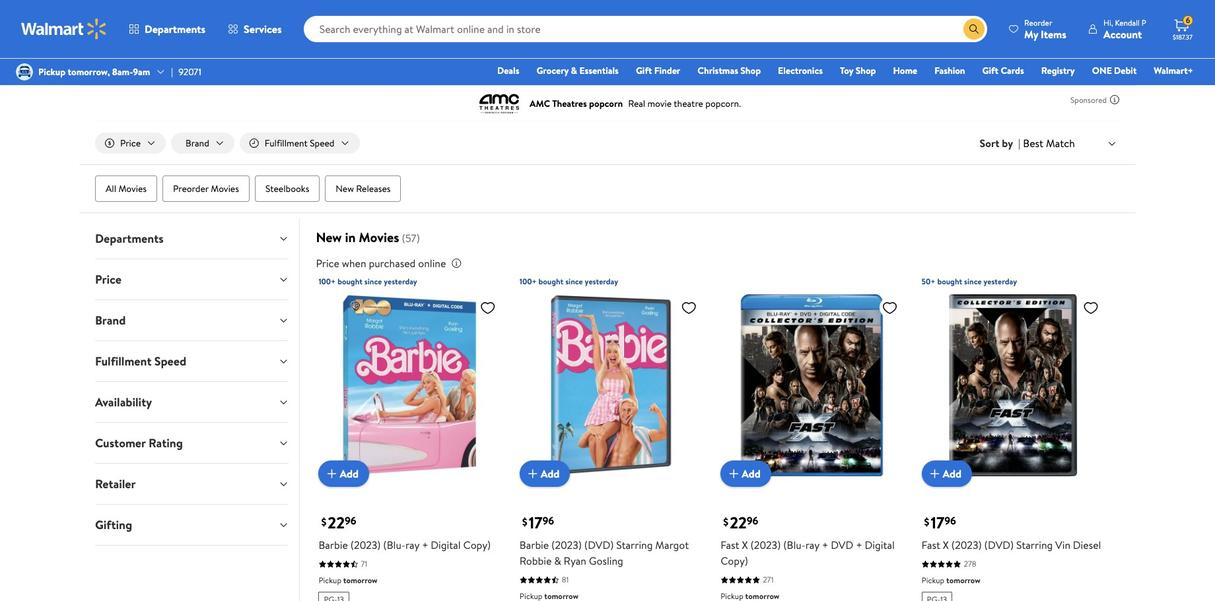 Task type: vqa. For each thing, say whether or not it's contained in the screenshot.
top the delivery,
no



Task type: locate. For each thing, give the bounding box(es) containing it.
starring
[[616, 539, 653, 553], [1017, 539, 1053, 553]]

71
[[361, 559, 368, 570]]

home link
[[887, 63, 924, 78]]

1 vertical spatial copy)
[[721, 555, 748, 569]]

0 vertical spatial fulfillment speed button
[[240, 133, 360, 154]]

1 pickup tomorrow from the left
[[319, 576, 378, 587]]

1 horizontal spatial &
[[571, 64, 577, 77]]

retailer tab
[[85, 464, 299, 505]]

all movies link
[[95, 176, 157, 202]]

bought for (2023)
[[938, 276, 962, 287]]

fulfillment up availability
[[95, 353, 152, 370]]

0 vertical spatial departments button
[[118, 13, 217, 45]]

shop right christmas
[[741, 64, 761, 77]]

gosling
[[589, 555, 623, 569]]

& left ryan
[[554, 555, 561, 569]]

movies
[[118, 182, 147, 196], [211, 182, 239, 196], [359, 229, 399, 246]]

2 17 from the left
[[931, 512, 945, 535]]

price
[[120, 137, 141, 150], [316, 256, 339, 271], [95, 272, 121, 288]]

2 yesterday from the left
[[585, 276, 618, 287]]

22 for fast
[[730, 512, 747, 535]]

cards
[[1001, 64, 1024, 77]]

2 (dvd) from the left
[[985, 539, 1014, 553]]

1 vertical spatial brand button
[[85, 301, 299, 341]]

0 horizontal spatial add to cart image
[[324, 467, 340, 483]]

yesterday for (dvd)
[[984, 276, 1017, 287]]

yesterday
[[384, 276, 417, 287], [585, 276, 618, 287], [984, 276, 1017, 287]]

3 add button from the left
[[721, 461, 771, 488]]

4 96 from the left
[[945, 515, 956, 529]]

christmas
[[698, 64, 738, 77]]

2 horizontal spatial bought
[[938, 276, 962, 287]]

1 add to cart image from the left
[[324, 467, 340, 483]]

add to cart image for barbie (2023) (blu-ray + digital copy)
[[324, 467, 340, 483]]

sponsored
[[1071, 94, 1107, 105]]

100+ bought since yesterday for 17
[[520, 276, 618, 287]]

starring inside "barbie (2023) (dvd) starring margot robbie & ryan gosling"
[[616, 539, 653, 553]]

fulfillment speed button inside sort and filter section element
[[240, 133, 360, 154]]

departments
[[145, 22, 205, 36], [95, 231, 164, 247]]

availability tab
[[85, 383, 299, 423]]

pickup for 22
[[319, 576, 341, 587]]

1 vertical spatial |
[[1019, 136, 1021, 151]]

1 horizontal spatial ray
[[806, 539, 820, 553]]

&
[[571, 64, 577, 77], [554, 555, 561, 569]]

preorder movies link
[[163, 176, 250, 202]]

fast
[[721, 539, 740, 553], [922, 539, 941, 553]]

x inside fast x (2023) (blu-ray + dvd + digital copy)
[[742, 539, 748, 553]]

1 shop from the left
[[741, 64, 761, 77]]

1 bought from the left
[[338, 276, 363, 287]]

0 vertical spatial price
[[120, 137, 141, 150]]

0 horizontal spatial barbie
[[319, 539, 348, 553]]

departments up | 92071
[[145, 22, 205, 36]]

fulfillment speed up steelbooks
[[265, 137, 335, 150]]

price button
[[95, 133, 166, 154], [85, 260, 299, 300]]

fulfillment up steelbooks
[[265, 137, 308, 150]]

pickup
[[38, 65, 66, 79], [319, 576, 341, 587], [922, 576, 945, 587]]

movies right the all
[[118, 182, 147, 196]]

96 up fast x (2023) (blu-ray + dvd + digital copy)
[[747, 515, 759, 529]]

2 100+ bought since yesterday from the left
[[520, 276, 618, 287]]

yesterday for ray
[[384, 276, 417, 287]]

0 horizontal spatial fulfillment
[[95, 353, 152, 370]]

add to cart image for fast x (2023) (dvd) starring vin diesel
[[927, 467, 943, 483]]

1 add from the left
[[340, 467, 359, 482]]

gift cards
[[983, 64, 1024, 77]]

2 $ 17 96 from the left
[[924, 512, 956, 535]]

271
[[763, 575, 774, 586]]

x
[[742, 539, 748, 553], [943, 539, 949, 553]]

dvd
[[831, 539, 854, 553]]

2 tomorrow from the left
[[947, 576, 981, 587]]

1 horizontal spatial add to cart image
[[525, 467, 541, 483]]

2 add to cart image from the left
[[525, 467, 541, 483]]

2 horizontal spatial movies
[[359, 229, 399, 246]]

2 vertical spatial price
[[95, 272, 121, 288]]

barbie (2023) (blu-ray + digital copy)
[[319, 539, 491, 553]]

1 horizontal spatial bought
[[539, 276, 564, 287]]

2 22 from the left
[[730, 512, 747, 535]]

margot
[[655, 539, 689, 553]]

0 horizontal spatial $ 22 96
[[321, 512, 356, 535]]

starring left vin
[[1017, 539, 1053, 553]]

pickup for 17
[[922, 576, 945, 587]]

1 horizontal spatial movies
[[211, 182, 239, 196]]

1 horizontal spatial tomorrow
[[947, 576, 981, 587]]

1 horizontal spatial x
[[943, 539, 949, 553]]

3 add from the left
[[742, 467, 761, 482]]

1 tomorrow from the left
[[343, 576, 378, 587]]

barbie (2023) (dvd) starring margot robbie & ryan gosling
[[520, 539, 689, 569]]

brand button up preorder movies
[[171, 133, 234, 154]]

2 pickup tomorrow from the left
[[922, 576, 981, 587]]

1 horizontal spatial copy)
[[721, 555, 748, 569]]

fulfillment speed tab
[[85, 342, 299, 382]]

barbie for 17
[[520, 539, 549, 553]]

& inside grocery & essentials link
[[571, 64, 577, 77]]

0 horizontal spatial fast
[[721, 539, 740, 553]]

shop for toy shop
[[856, 64, 876, 77]]

1 vertical spatial brand
[[95, 312, 126, 329]]

pickup tomorrow down '71'
[[319, 576, 378, 587]]

0 horizontal spatial 17
[[529, 512, 543, 535]]

0 horizontal spatial shop
[[741, 64, 761, 77]]

0 horizontal spatial +
[[422, 539, 428, 553]]

0 vertical spatial new
[[336, 182, 354, 196]]

hi,
[[1104, 17, 1113, 28]]

6 $187.37
[[1173, 15, 1193, 42]]

0 horizontal spatial x
[[742, 539, 748, 553]]

0 vertical spatial &
[[571, 64, 577, 77]]

0 horizontal spatial 100+ bought since yesterday
[[319, 276, 417, 287]]

(2023) inside fast x (2023) (blu-ray + dvd + digital copy)
[[751, 539, 781, 553]]

fast x (2023) (blu-ray + dvd + digital copy) image
[[721, 295, 903, 477]]

1 since from the left
[[364, 276, 382, 287]]

fulfillment speed up availability
[[95, 353, 186, 370]]

1 starring from the left
[[616, 539, 653, 553]]

1 $ 17 96 from the left
[[522, 512, 554, 535]]

fashion
[[935, 64, 965, 77]]

1 vertical spatial departments button
[[85, 219, 299, 259]]

1 horizontal spatial gift
[[983, 64, 999, 77]]

3 since from the left
[[964, 276, 982, 287]]

2 96 from the left
[[543, 515, 554, 529]]

(2023) up ryan
[[552, 539, 582, 553]]

1 horizontal spatial shop
[[856, 64, 876, 77]]

gift
[[636, 64, 652, 77], [983, 64, 999, 77]]

0 vertical spatial brand button
[[171, 133, 234, 154]]

1 horizontal spatial (blu-
[[783, 539, 806, 553]]

1 gift from the left
[[636, 64, 652, 77]]

speed up steelbooks link
[[310, 137, 335, 150]]

1 horizontal spatial +
[[822, 539, 829, 553]]

1 horizontal spatial barbie
[[520, 539, 549, 553]]

departments button up price tab
[[85, 219, 299, 259]]

0 horizontal spatial |
[[171, 65, 173, 79]]

1 (blu- from the left
[[383, 539, 406, 553]]

legal information image
[[451, 258, 462, 269]]

add to cart image for barbie (2023) (dvd) starring margot robbie & ryan gosling
[[525, 467, 541, 483]]

2 since from the left
[[566, 276, 583, 287]]

(dvd) inside "barbie (2023) (dvd) starring margot robbie & ryan gosling"
[[584, 539, 614, 553]]

1 horizontal spatial speed
[[310, 137, 335, 150]]

2 $ 22 96 from the left
[[723, 512, 759, 535]]

tomorrow for 22
[[343, 576, 378, 587]]

$ 22 96 for fast
[[723, 512, 759, 535]]

since for (blu-
[[364, 276, 382, 287]]

departments tab
[[85, 219, 299, 259]]

0 horizontal spatial fulfillment speed
[[95, 353, 186, 370]]

2 add from the left
[[541, 467, 560, 482]]

0 horizontal spatial gift
[[636, 64, 652, 77]]

2 $ from the left
[[522, 515, 528, 530]]

 image
[[16, 63, 33, 81]]

$ for fast x (2023) (dvd) starring vin diesel
[[924, 515, 930, 530]]

2 (2023) from the left
[[552, 539, 582, 553]]

gift for gift cards
[[983, 64, 999, 77]]

(2023) up "278"
[[952, 539, 982, 553]]

96 up fast x (2023) (dvd) starring vin diesel
[[945, 515, 956, 529]]

since for (dvd)
[[566, 276, 583, 287]]

96 up robbie
[[543, 515, 554, 529]]

3 $ from the left
[[723, 515, 729, 530]]

0 horizontal spatial $ 17 96
[[522, 512, 554, 535]]

1 yesterday from the left
[[384, 276, 417, 287]]

0 vertical spatial brand
[[186, 137, 209, 150]]

3 yesterday from the left
[[984, 276, 1017, 287]]

(2023)
[[351, 539, 381, 553], [552, 539, 582, 553], [751, 539, 781, 553], [952, 539, 982, 553]]

6
[[1186, 15, 1190, 26]]

0 horizontal spatial ray
[[406, 539, 420, 553]]

1 horizontal spatial 17
[[931, 512, 945, 535]]

price tab
[[85, 260, 299, 300]]

barbie
[[319, 539, 348, 553], [520, 539, 549, 553]]

brand button inside sort and filter section element
[[171, 133, 234, 154]]

1 horizontal spatial 100+
[[520, 276, 537, 287]]

2 (blu- from the left
[[783, 539, 806, 553]]

finder
[[654, 64, 681, 77]]

gift for gift finder
[[636, 64, 652, 77]]

100+
[[319, 276, 336, 287], [520, 276, 537, 287]]

17 for barbie
[[529, 512, 543, 535]]

2 horizontal spatial +
[[856, 539, 862, 553]]

0 horizontal spatial bought
[[338, 276, 363, 287]]

in
[[345, 229, 356, 246]]

(2023) up '71'
[[351, 539, 381, 553]]

new left in
[[316, 229, 342, 246]]

1 vertical spatial price button
[[85, 260, 299, 300]]

1 horizontal spatial pickup
[[319, 576, 341, 587]]

|
[[171, 65, 173, 79], [1019, 136, 1021, 151]]

1 $ from the left
[[321, 515, 327, 530]]

0 horizontal spatial 22
[[328, 512, 345, 535]]

(2023) up 271
[[751, 539, 781, 553]]

1 vertical spatial speed
[[154, 353, 186, 370]]

0 vertical spatial fulfillment
[[265, 137, 308, 150]]

diesel
[[1073, 539, 1101, 553]]

$ for fast x (2023) (blu-ray + dvd + digital copy)
[[723, 515, 729, 530]]

speed up availability tab on the left bottom of the page
[[154, 353, 186, 370]]

pickup tomorrow, 8am-9am
[[38, 65, 150, 79]]

1 100+ bought since yesterday from the left
[[319, 276, 417, 287]]

0 horizontal spatial 100+
[[319, 276, 336, 287]]

0 horizontal spatial since
[[364, 276, 382, 287]]

1 + from the left
[[422, 539, 428, 553]]

fulfillment speed inside sort and filter section element
[[265, 137, 335, 150]]

0 horizontal spatial (dvd)
[[584, 539, 614, 553]]

2 add button from the left
[[520, 461, 570, 488]]

0 horizontal spatial copy)
[[463, 539, 491, 553]]

1 digital from the left
[[431, 539, 461, 553]]

fulfillment speed button down brand tab
[[85, 342, 299, 382]]

1 horizontal spatial starring
[[1017, 539, 1053, 553]]

tomorrow down '71'
[[343, 576, 378, 587]]

movies right preorder
[[211, 182, 239, 196]]

price button up all movies
[[95, 133, 166, 154]]

(57)
[[402, 231, 420, 246]]

(dvd) left vin
[[985, 539, 1014, 553]]

copy)
[[463, 539, 491, 553], [721, 555, 748, 569]]

1 horizontal spatial yesterday
[[585, 276, 618, 287]]

fulfillment inside sort and filter section element
[[265, 137, 308, 150]]

preorder movies
[[173, 182, 239, 196]]

1 vertical spatial fulfillment speed
[[95, 353, 186, 370]]

2 100+ from the left
[[520, 276, 537, 287]]

customer rating button
[[85, 423, 299, 464]]

2 digital from the left
[[865, 539, 895, 553]]

sort by |
[[980, 136, 1021, 151]]

1 horizontal spatial fulfillment speed
[[265, 137, 335, 150]]

0 horizontal spatial pickup tomorrow
[[319, 576, 378, 587]]

add
[[340, 467, 359, 482], [541, 467, 560, 482], [742, 467, 761, 482], [943, 467, 962, 482]]

2 horizontal spatial pickup
[[922, 576, 945, 587]]

one
[[1092, 64, 1112, 77]]

(dvd)
[[584, 539, 614, 553], [985, 539, 1014, 553]]

steelbooks link
[[255, 176, 320, 202]]

shop right toy
[[856, 64, 876, 77]]

(blu- inside fast x (2023) (blu-ray + dvd + digital copy)
[[783, 539, 806, 553]]

pickup tomorrow down "278"
[[922, 576, 981, 587]]

christmas shop
[[698, 64, 761, 77]]

gift left finder
[[636, 64, 652, 77]]

0 horizontal spatial yesterday
[[384, 276, 417, 287]]

2 x from the left
[[943, 539, 949, 553]]

2 horizontal spatial since
[[964, 276, 982, 287]]

3 (2023) from the left
[[751, 539, 781, 553]]

3 add to cart image from the left
[[927, 467, 943, 483]]

fast for 22
[[721, 539, 740, 553]]

add to cart image
[[324, 467, 340, 483], [525, 467, 541, 483], [927, 467, 943, 483]]

departments down all movies
[[95, 231, 164, 247]]

1 horizontal spatial digital
[[865, 539, 895, 553]]

2 horizontal spatial yesterday
[[984, 276, 1017, 287]]

fulfillment speed
[[265, 137, 335, 150], [95, 353, 186, 370]]

fulfillment speed button up steelbooks
[[240, 133, 360, 154]]

grocery & essentials link
[[531, 63, 625, 78]]

0 horizontal spatial movies
[[118, 182, 147, 196]]

2 shop from the left
[[856, 64, 876, 77]]

1 22 from the left
[[328, 512, 345, 535]]

0 horizontal spatial tomorrow
[[343, 576, 378, 587]]

new left releases
[[336, 182, 354, 196]]

17 for fast
[[931, 512, 945, 535]]

1 x from the left
[[742, 539, 748, 553]]

1 horizontal spatial $ 17 96
[[924, 512, 956, 535]]

0 horizontal spatial starring
[[616, 539, 653, 553]]

0 horizontal spatial speed
[[154, 353, 186, 370]]

$ 17 96
[[522, 512, 554, 535], [924, 512, 956, 535]]

1 horizontal spatial fulfillment
[[265, 137, 308, 150]]

0 horizontal spatial &
[[554, 555, 561, 569]]

1 17 from the left
[[529, 512, 543, 535]]

1 vertical spatial new
[[316, 229, 342, 246]]

1 horizontal spatial $ 22 96
[[723, 512, 759, 535]]

1 (dvd) from the left
[[584, 539, 614, 553]]

1 fast from the left
[[721, 539, 740, 553]]

0 vertical spatial |
[[171, 65, 173, 79]]

2 ray from the left
[[806, 539, 820, 553]]

1 vertical spatial departments
[[95, 231, 164, 247]]

tomorrow down "278"
[[947, 576, 981, 587]]

price button up brand tab
[[85, 260, 299, 300]]

2 bought from the left
[[539, 276, 564, 287]]

shop
[[741, 64, 761, 77], [856, 64, 876, 77]]

1 horizontal spatial (dvd)
[[985, 539, 1014, 553]]

3 bought from the left
[[938, 276, 962, 287]]

4 $ from the left
[[924, 515, 930, 530]]

4 add button from the left
[[922, 461, 972, 488]]

1 add button from the left
[[319, 461, 369, 488]]

customer rating
[[95, 435, 183, 452]]

all movies
[[106, 182, 147, 196]]

| 92071
[[171, 65, 201, 79]]

1 $ 22 96 from the left
[[321, 512, 356, 535]]

walmart+
[[1154, 64, 1194, 77]]

grocery
[[537, 64, 569, 77]]

0 horizontal spatial brand
[[95, 312, 126, 329]]

best
[[1023, 136, 1044, 150]]

1 96 from the left
[[345, 515, 356, 529]]

barbie for 22
[[319, 539, 348, 553]]

1 vertical spatial fulfillment
[[95, 353, 152, 370]]

1 100+ from the left
[[319, 276, 336, 287]]

0 horizontal spatial digital
[[431, 539, 461, 553]]

1 vertical spatial &
[[554, 555, 561, 569]]

1 horizontal spatial fast
[[922, 539, 941, 553]]

| right "by"
[[1019, 136, 1021, 151]]

2 barbie from the left
[[520, 539, 549, 553]]

brand button down price tab
[[85, 301, 299, 341]]

departments button up | 92071
[[118, 13, 217, 45]]

1 horizontal spatial 100+ bought since yesterday
[[520, 276, 618, 287]]

4 add from the left
[[943, 467, 962, 482]]

1 barbie from the left
[[319, 539, 348, 553]]

50+ bought since yesterday
[[922, 276, 1017, 287]]

$
[[321, 515, 327, 530], [522, 515, 528, 530], [723, 515, 729, 530], [924, 515, 930, 530]]

96 up barbie (2023) (blu-ray + digital copy)
[[345, 515, 356, 529]]

| left 92071
[[171, 65, 173, 79]]

tomorrow
[[343, 576, 378, 587], [947, 576, 981, 587]]

1 ray from the left
[[406, 539, 420, 553]]

best match
[[1023, 136, 1075, 150]]

copy) inside fast x (2023) (blu-ray + dvd + digital copy)
[[721, 555, 748, 569]]

price inside sort and filter section element
[[120, 137, 141, 150]]

1 horizontal spatial |
[[1019, 136, 1021, 151]]

17
[[529, 512, 543, 535], [931, 512, 945, 535]]

movies up the price when purchased online
[[359, 229, 399, 246]]

96 for fast x (2023) (dvd) starring vin diesel
[[945, 515, 956, 529]]

(dvd) up gosling
[[584, 539, 614, 553]]

hi, kendall p account
[[1104, 17, 1147, 41]]

ray
[[406, 539, 420, 553], [806, 539, 820, 553]]

$ 22 96
[[321, 512, 356, 535], [723, 512, 759, 535]]

speed inside tab
[[154, 353, 186, 370]]

1 horizontal spatial 22
[[730, 512, 747, 535]]

gift left cards
[[983, 64, 999, 77]]

add button for barbie (2023) (blu-ray + digital copy)
[[319, 461, 369, 488]]

1 horizontal spatial since
[[566, 276, 583, 287]]

3 96 from the left
[[747, 515, 759, 529]]

bought
[[338, 276, 363, 287], [539, 276, 564, 287], [938, 276, 962, 287]]

price inside price tab
[[95, 272, 121, 288]]

2 fast from the left
[[922, 539, 941, 553]]

new for in
[[316, 229, 342, 246]]

22
[[328, 512, 345, 535], [730, 512, 747, 535]]

0 vertical spatial speed
[[310, 137, 335, 150]]

1 horizontal spatial brand
[[186, 137, 209, 150]]

starring up gosling
[[616, 539, 653, 553]]

2 gift from the left
[[983, 64, 999, 77]]

digital inside fast x (2023) (blu-ray + dvd + digital copy)
[[865, 539, 895, 553]]

tomorrow for 17
[[947, 576, 981, 587]]

& right grocery
[[571, 64, 577, 77]]

0 vertical spatial fulfillment speed
[[265, 137, 335, 150]]

1 horizontal spatial pickup tomorrow
[[922, 576, 981, 587]]

fast inside fast x (2023) (blu-ray + dvd + digital copy)
[[721, 539, 740, 553]]

2 horizontal spatial add to cart image
[[927, 467, 943, 483]]

0 horizontal spatial (blu-
[[383, 539, 406, 553]]

(2023) inside "barbie (2023) (dvd) starring margot robbie & ryan gosling"
[[552, 539, 582, 553]]

barbie inside "barbie (2023) (dvd) starring margot robbie & ryan gosling"
[[520, 539, 549, 553]]



Task type: describe. For each thing, give the bounding box(es) containing it.
reorder
[[1025, 17, 1053, 28]]

tomorrow,
[[68, 65, 110, 79]]

search icon image
[[969, 24, 980, 34]]

2 starring from the left
[[1017, 539, 1053, 553]]

& inside "barbie (2023) (dvd) starring margot robbie & ryan gosling"
[[554, 555, 561, 569]]

fulfillment speed inside tab
[[95, 353, 186, 370]]

match
[[1046, 136, 1075, 150]]

add button for fast x (2023) (blu-ray + dvd + digital copy)
[[721, 461, 771, 488]]

steelbooks
[[265, 182, 309, 196]]

Search search field
[[304, 16, 988, 42]]

electronics link
[[772, 63, 829, 78]]

services button
[[217, 13, 293, 45]]

2 + from the left
[[822, 539, 829, 553]]

1 vertical spatial price
[[316, 256, 339, 271]]

by
[[1002, 136, 1013, 151]]

ryan
[[564, 555, 587, 569]]

retailer button
[[85, 464, 299, 505]]

add for fast x (2023) (dvd) starring vin diesel
[[943, 467, 962, 482]]

add for fast x (2023) (blu-ray + dvd + digital copy)
[[742, 467, 761, 482]]

shop for christmas shop
[[741, 64, 761, 77]]

fast x (2023) (dvd) starring vin diesel
[[922, 539, 1101, 553]]

add for barbie (2023) (dvd) starring margot robbie & ryan gosling
[[541, 467, 560, 482]]

add to favorites list, barbie (2023) (dvd) starring margot robbie & ryan gosling image
[[681, 300, 697, 316]]

all
[[106, 182, 116, 196]]

p
[[1142, 17, 1147, 28]]

departments inside tab
[[95, 231, 164, 247]]

$ 17 96 for barbie
[[522, 512, 554, 535]]

new releases
[[336, 182, 391, 196]]

deals
[[497, 64, 519, 77]]

one debit link
[[1086, 63, 1143, 78]]

gifting tab
[[85, 505, 299, 546]]

registry
[[1041, 64, 1075, 77]]

gift finder link
[[630, 63, 686, 78]]

92071
[[178, 65, 201, 79]]

4 (2023) from the left
[[952, 539, 982, 553]]

100+ for 17
[[520, 276, 537, 287]]

x for 17
[[943, 539, 949, 553]]

new releases link
[[325, 176, 401, 202]]

yesterday for starring
[[585, 276, 618, 287]]

toy
[[840, 64, 854, 77]]

gift finder
[[636, 64, 681, 77]]

fast x (2023) (dvd) starring vin diesel image
[[922, 295, 1104, 477]]

add to favorites list, barbie (2023) (blu-ray + digital copy) image
[[480, 300, 496, 316]]

preorder
[[173, 182, 209, 196]]

new for releases
[[336, 182, 354, 196]]

$ 17 96 for fast
[[924, 512, 956, 535]]

brand tab
[[85, 301, 299, 341]]

barbie (2023) (dvd) starring margot robbie & ryan gosling image
[[520, 295, 702, 477]]

brand inside brand tab
[[95, 312, 126, 329]]

Walmart Site-Wide search field
[[304, 16, 988, 42]]

best match button
[[1021, 135, 1120, 152]]

brand inside sort and filter section element
[[186, 137, 209, 150]]

bought for (dvd)
[[539, 276, 564, 287]]

0 vertical spatial price button
[[95, 133, 166, 154]]

retailer
[[95, 476, 136, 493]]

releases
[[356, 182, 391, 196]]

barbie (2023) (blu-ray + digital copy) image
[[319, 295, 501, 477]]

when
[[342, 256, 366, 271]]

christmas shop link
[[692, 63, 767, 78]]

$ 22 96 for barbie
[[321, 512, 356, 535]]

price when purchased online
[[316, 256, 446, 271]]

100+ bought since yesterday for 22
[[319, 276, 417, 287]]

81
[[562, 575, 569, 586]]

fast for 17
[[922, 539, 941, 553]]

robbie
[[520, 555, 552, 569]]

fast x (2023) (blu-ray + dvd + digital copy)
[[721, 539, 895, 569]]

ad disclaimer and feedback image
[[1110, 94, 1120, 105]]

x for 22
[[742, 539, 748, 553]]

96 for barbie (2023) (blu-ray + digital copy)
[[345, 515, 356, 529]]

walmart+ link
[[1148, 63, 1200, 78]]

278
[[964, 559, 977, 570]]

toy shop
[[840, 64, 876, 77]]

96 for barbie (2023) (dvd) starring margot robbie & ryan gosling
[[543, 515, 554, 529]]

toy shop link
[[834, 63, 882, 78]]

add to cart image
[[726, 467, 742, 483]]

50+
[[922, 276, 936, 287]]

fashion link
[[929, 63, 971, 78]]

pickup tomorrow for 22
[[319, 576, 378, 587]]

gifting
[[95, 517, 132, 534]]

0 vertical spatial departments
[[145, 22, 205, 36]]

home
[[893, 64, 918, 77]]

22 for barbie
[[328, 512, 345, 535]]

96 for fast x (2023) (blu-ray + dvd + digital copy)
[[747, 515, 759, 529]]

movies for preorder movies
[[211, 182, 239, 196]]

add to favorites list, fast x (2023) (dvd) starring vin diesel image
[[1083, 300, 1099, 316]]

rating
[[149, 435, 183, 452]]

ray inside fast x (2023) (blu-ray + dvd + digital copy)
[[806, 539, 820, 553]]

items
[[1041, 27, 1067, 41]]

3 + from the left
[[856, 539, 862, 553]]

movies for all movies
[[118, 182, 147, 196]]

availability
[[95, 394, 152, 411]]

$187.37
[[1173, 32, 1193, 42]]

fulfillment inside fulfillment speed tab
[[95, 353, 152, 370]]

0 horizontal spatial pickup
[[38, 65, 66, 79]]

walmart image
[[21, 18, 107, 40]]

customer
[[95, 435, 146, 452]]

$ for barbie (2023) (dvd) starring margot robbie & ryan gosling
[[522, 515, 528, 530]]

gifting button
[[85, 505, 299, 546]]

pickup tomorrow for 17
[[922, 576, 981, 587]]

add for barbie (2023) (blu-ray + digital copy)
[[340, 467, 359, 482]]

add to favorites list, fast x (2023) (blu-ray + dvd + digital copy) image
[[882, 300, 898, 316]]

my
[[1025, 27, 1039, 41]]

sort and filter section element
[[79, 122, 1136, 165]]

vin
[[1056, 539, 1071, 553]]

100+ for 22
[[319, 276, 336, 287]]

sort
[[980, 136, 1000, 151]]

1 vertical spatial fulfillment speed button
[[85, 342, 299, 382]]

add button for fast x (2023) (dvd) starring vin diesel
[[922, 461, 972, 488]]

availability button
[[85, 383, 299, 423]]

electronics
[[778, 64, 823, 77]]

services
[[244, 22, 282, 36]]

8am-
[[112, 65, 133, 79]]

debit
[[1114, 64, 1137, 77]]

gift cards link
[[977, 63, 1030, 78]]

bought for (blu-
[[338, 276, 363, 287]]

add button for barbie (2023) (dvd) starring margot robbie & ryan gosling
[[520, 461, 570, 488]]

customer rating tab
[[85, 423, 299, 464]]

deals link
[[491, 63, 525, 78]]

reorder my items
[[1025, 17, 1067, 41]]

online
[[418, 256, 446, 271]]

purchased
[[369, 256, 416, 271]]

new in movies (57)
[[316, 229, 420, 246]]

registry link
[[1036, 63, 1081, 78]]

| inside sort and filter section element
[[1019, 136, 1021, 151]]

account
[[1104, 27, 1142, 41]]

essentials
[[580, 64, 619, 77]]

0 vertical spatial copy)
[[463, 539, 491, 553]]

1 (2023) from the left
[[351, 539, 381, 553]]

$ for barbie (2023) (blu-ray + digital copy)
[[321, 515, 327, 530]]

since for (2023)
[[964, 276, 982, 287]]

speed inside sort and filter section element
[[310, 137, 335, 150]]

9am
[[133, 65, 150, 79]]

one debit
[[1092, 64, 1137, 77]]



